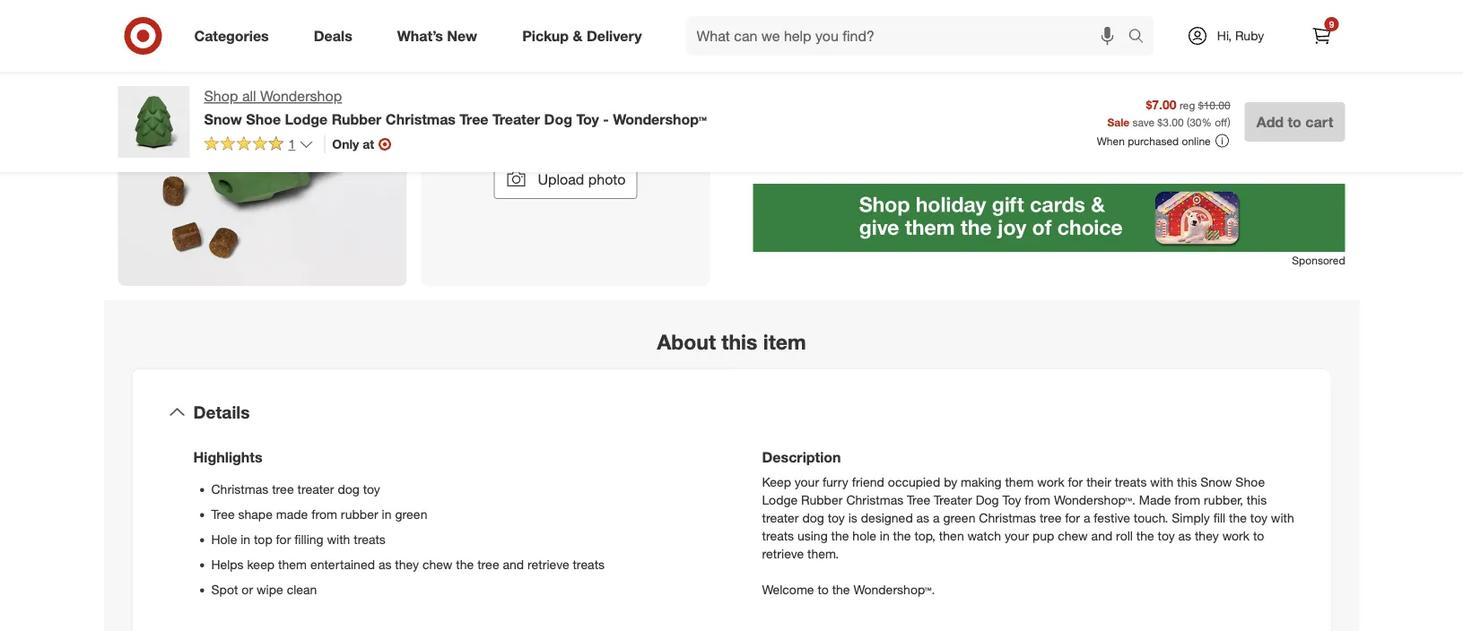 Task type: describe. For each thing, give the bounding box(es) containing it.
hole
[[853, 528, 877, 544]]

or
[[242, 582, 253, 598]]

using
[[798, 528, 828, 544]]

2 horizontal spatial from
[[1175, 492, 1201, 508]]

treater inside keep your furry friend occupied by making them work for their treats with this snow shoe lodge rubber christmas tree treater dog toy from wondershop™. made from rubber, this treater dog toy is designed as a green christmas tree for a festive touch. simply fill the toy with treats using the hole in the top, then watch your pup chew and roll the toy as they work to retrieve them.
[[934, 492, 973, 508]]

snow shoe lodge rubber christmas tree treater dog toy - wondershop&#8482;, 5 of 6 image
[[118, 0, 407, 286]]

eligible for registries
[[789, 24, 920, 42]]

30
[[1190, 115, 1202, 129]]

registries
[[860, 24, 920, 42]]

0 horizontal spatial them
[[278, 557, 307, 573]]

1
[[289, 136, 295, 152]]

0 horizontal spatial in
[[241, 532, 250, 548]]

0 horizontal spatial your
[[795, 475, 819, 490]]

shape
[[238, 507, 273, 523]]

0 horizontal spatial item
[[763, 330, 806, 355]]

upload photo
[[538, 170, 626, 188]]

when
[[1097, 134, 1125, 148]]

keep
[[247, 557, 275, 573]]

1 horizontal spatial in
[[382, 507, 392, 523]]

top,
[[915, 528, 936, 544]]

to inside keep your furry friend occupied by making them work for their treats with this snow shoe lodge rubber christmas tree treater dog toy from wondershop™. made from rubber, this treater dog toy is designed as a green christmas tree for a festive touch. simply fill the toy with treats using the hole in the top, then watch your pup chew and roll the toy as they work to retrieve them.
[[1254, 528, 1265, 544]]

wondershop™. inside keep your furry friend occupied by making them work for their treats with this snow shoe lodge rubber christmas tree treater dog toy from wondershop™. made from rubber, this treater dog toy is designed as a green christmas tree for a festive touch. simply fill the toy with treats using the hole in the top, then watch your pup chew and roll the toy as they work to retrieve them.
[[1054, 492, 1136, 508]]

what's new
[[397, 27, 478, 44]]

made
[[1139, 492, 1171, 508]]

dog inside keep your furry friend occupied by making them work for their treats with this snow shoe lodge rubber christmas tree treater dog toy from wondershop™. made from rubber, this treater dog toy is designed as a green christmas tree for a festive touch. simply fill the toy with treats using the hole in the top, then watch your pup chew and roll the toy as they work to retrieve them.
[[803, 510, 824, 526]]

add for add to cart
[[1257, 113, 1284, 131]]

online
[[1182, 134, 1211, 148]]

what's new link
[[382, 16, 500, 56]]

photo
[[588, 170, 626, 188]]

when purchased online
[[1097, 134, 1211, 148]]

pickup
[[522, 27, 569, 44]]

-
[[603, 110, 609, 128]]

upload photo button
[[494, 160, 638, 199]]

add item button
[[1270, 19, 1346, 48]]

lodge inside keep your furry friend occupied by making them work for their treats with this snow shoe lodge rubber christmas tree treater dog toy from wondershop™. made from rubber, this treater dog toy is designed as a green christmas tree for a festive touch. simply fill the toy with treats using the hole in the top, then watch your pup chew and roll the toy as they work to retrieve them.
[[762, 492, 798, 508]]

add to cart
[[1257, 113, 1334, 131]]

every
[[852, 64, 889, 82]]

filling
[[295, 532, 324, 548]]

tree shape made from rubber in green
[[211, 507, 428, 523]]

1 horizontal spatial a
[[933, 510, 940, 526]]

1 horizontal spatial from
[[1025, 492, 1051, 508]]

0 horizontal spatial as
[[379, 557, 392, 573]]

0 vertical spatial with
[[1151, 475, 1174, 490]]

delivery
[[587, 27, 642, 44]]

toy inside shop all wondershop snow shoe lodge rubber christmas tree treater dog toy - wondershop™
[[576, 110, 599, 128]]

1 link
[[204, 135, 313, 156]]

snow inside shop all wondershop snow shoe lodge rubber christmas tree treater dog toy - wondershop™
[[204, 110, 242, 128]]

only at
[[332, 136, 374, 152]]

0 horizontal spatial retrieve
[[528, 557, 569, 573]]

rubber inside keep your furry friend occupied by making them work for their treats with this snow shoe lodge rubber christmas tree treater dog toy from wondershop™. made from rubber, this treater dog toy is designed as a green christmas tree for a festive touch. simply fill the toy with treats using the hole in the top, then watch your pup chew and roll the toy as they work to retrieve them.
[[801, 492, 843, 508]]

for right top
[[276, 532, 291, 548]]

designed
[[861, 510, 913, 526]]

simply
[[1172, 510, 1210, 526]]

3.00
[[1163, 115, 1184, 129]]

shoe inside shop all wondershop snow shoe lodge rubber christmas tree treater dog toy - wondershop™
[[246, 110, 281, 128]]

toy left is
[[828, 510, 845, 526]]

add to cart button
[[1245, 102, 1346, 142]]

shoe inside keep your furry friend occupied by making them work for their treats with this snow shoe lodge rubber christmas tree treater dog toy from wondershop™. made from rubber, this treater dog toy is designed as a green christmas tree for a festive touch. simply fill the toy with treats using the hole in the top, then watch your pup chew and roll the toy as they work to retrieve them.
[[1236, 475, 1265, 490]]

0 horizontal spatial treater
[[297, 482, 334, 497]]

What can we help you find? suggestions appear below search field
[[686, 16, 1133, 56]]

all inside shop all wondershop snow shoe lodge rubber christmas tree treater dog toy - wondershop™
[[242, 87, 256, 105]]

categories
[[194, 27, 269, 44]]

rubber,
[[1204, 492, 1244, 508]]

welcome
[[762, 582, 814, 598]]

snow inside keep your furry friend occupied by making them work for their treats with this snow shoe lodge rubber christmas tree treater dog toy from wondershop™. made from rubber, this treater dog toy is designed as a green christmas tree for a festive touch. simply fill the toy with treats using the hole in the top, then watch your pup chew and roll the toy as they work to retrieve them.
[[1201, 475, 1232, 490]]

for right eligible
[[839, 24, 856, 42]]

is
[[849, 510, 858, 526]]

helps keep them entertained as they chew the tree and retrieve treats
[[211, 557, 605, 573]]

sponsored
[[1292, 254, 1346, 268]]

2 vertical spatial with
[[327, 532, 350, 548]]

0 horizontal spatial a
[[514, 113, 524, 134]]

green inside keep your furry friend occupied by making them work for their treats with this snow shoe lodge rubber christmas tree treater dog toy from wondershop™. made from rubber, this treater dog toy is designed as a green christmas tree for a festive touch. simply fill the toy with treats using the hole in the top, then watch your pup chew and roll the toy as they work to retrieve them.
[[943, 510, 976, 526]]

)
[[1228, 115, 1231, 129]]

entertained
[[310, 557, 375, 573]]

image of snow shoe lodge rubber christmas tree treater dog toy - wondershop™ image
[[118, 86, 190, 158]]

festive
[[1094, 510, 1131, 526]]

9 link
[[1303, 16, 1342, 56]]

$10.00
[[1199, 98, 1231, 112]]

spot or wipe clean
[[211, 582, 317, 598]]

upload
[[538, 170, 584, 188]]

%
[[1202, 115, 1212, 129]]

christmas up watch
[[979, 510, 1037, 526]]

0 horizontal spatial tree
[[211, 507, 235, 523]]

their
[[1087, 475, 1112, 490]]

pup
[[1033, 528, 1055, 544]]

about
[[657, 330, 716, 355]]

pickup & delivery link
[[507, 16, 665, 56]]

then
[[939, 528, 964, 544]]

$7.00 reg $10.00 sale save $ 3.00 ( 30 % off )
[[1108, 97, 1231, 129]]

5%
[[826, 64, 848, 82]]

toy inside keep your furry friend occupied by making them work for their treats with this snow shoe lodge rubber christmas tree treater dog toy from wondershop™. made from rubber, this treater dog toy is designed as a green christmas tree for a festive touch. simply fill the toy with treats using the hole in the top, then watch your pup chew and roll the toy as they work to retrieve them.
[[1003, 492, 1022, 508]]

spot
[[211, 582, 238, 598]]

0 horizontal spatial dog
[[338, 482, 360, 497]]

$
[[1158, 115, 1163, 129]]

top
[[254, 532, 273, 548]]

lodge inside shop all wondershop snow shoe lodge rubber christmas tree treater dog toy - wondershop™
[[285, 110, 328, 128]]

to inside button
[[1288, 113, 1302, 131]]

christmas up shape
[[211, 482, 269, 497]]

tree inside shop all wondershop snow shoe lodge rubber christmas tree treater dog toy - wondershop™
[[460, 110, 489, 128]]

tree inside keep your furry friend occupied by making them work for their treats with this snow shoe lodge rubber christmas tree treater dog toy from wondershop™. made from rubber, this treater dog toy is designed as a green christmas tree for a festive touch. simply fill the toy with treats using the hole in the top, then watch your pup chew and roll the toy as they work to retrieve them.
[[1040, 510, 1062, 526]]

toy right fill
[[1251, 510, 1268, 526]]

christmas inside shop all wondershop snow shoe lodge rubber christmas tree treater dog toy - wondershop™
[[386, 110, 456, 128]]

reg
[[1180, 98, 1196, 112]]

description
[[762, 449, 841, 466]]

eligible
[[789, 24, 835, 42]]

wondershop
[[260, 87, 342, 105]]



Task type: locate. For each thing, give the bounding box(es) containing it.
0 horizontal spatial all
[[242, 87, 256, 105]]

1 vertical spatial tree
[[1040, 510, 1062, 526]]

item up details dropdown button at bottom
[[763, 330, 806, 355]]

1 horizontal spatial add
[[1294, 27, 1314, 40]]

highlights
[[193, 449, 262, 466]]

0 horizontal spatial chew
[[423, 557, 453, 573]]

ruby
[[1236, 28, 1265, 44]]

details button
[[147, 384, 1317, 441]]

1 horizontal spatial dog
[[976, 492, 999, 508]]

them inside keep your furry friend occupied by making them work for their treats with this snow shoe lodge rubber christmas tree treater dog toy from wondershop™. made from rubber, this treater dog toy is designed as a green christmas tree for a festive touch. simply fill the toy with treats using the hole in the top, then watch your pup chew and roll the toy as they work to retrieve them.
[[1005, 475, 1034, 490]]

0 horizontal spatial green
[[395, 507, 428, 523]]

green up helps keep them entertained as they chew the tree and retrieve treats
[[395, 507, 428, 523]]

from up the pup
[[1025, 492, 1051, 508]]

0 vertical spatial as
[[917, 510, 930, 526]]

1 vertical spatial they
[[395, 557, 419, 573]]

christmas left snap
[[386, 110, 456, 128]]

dog inside keep your furry friend occupied by making them work for their treats with this snow shoe lodge rubber christmas tree treater dog toy from wondershop™. made from rubber, this treater dog toy is designed as a green christmas tree for a festive touch. simply fill the toy with treats using the hole in the top, then watch your pup chew and roll the toy as they work to retrieve them.
[[976, 492, 999, 508]]

item inside button
[[1317, 27, 1338, 40]]

pickup & delivery
[[522, 27, 642, 44]]

treats
[[1115, 475, 1147, 490], [762, 528, 794, 544], [354, 532, 386, 548], [573, 557, 605, 573]]

snap
[[468, 113, 510, 134]]

0 vertical spatial add
[[1294, 27, 1314, 40]]

1 horizontal spatial rubber
[[801, 492, 843, 508]]

only
[[332, 136, 359, 152]]

1 horizontal spatial chew
[[1058, 528, 1088, 544]]

0 horizontal spatial tree
[[272, 482, 294, 497]]

add right ) on the top of the page
[[1257, 113, 1284, 131]]

1 horizontal spatial shoe
[[1236, 475, 1265, 490]]

this right "about"
[[722, 330, 758, 355]]

toy up rubber at the left bottom
[[363, 482, 380, 497]]

rubber
[[332, 110, 382, 128], [801, 492, 843, 508]]

and inside keep your furry friend occupied by making them work for their treats with this snow shoe lodge rubber christmas tree treater dog toy from wondershop™. made from rubber, this treater dog toy is designed as a green christmas tree for a festive touch. simply fill the toy with treats using the hole in the top, then watch your pup chew and roll the toy as they work to retrieve them.
[[1092, 528, 1113, 544]]

0 horizontal spatial add
[[1257, 113, 1284, 131]]

furry
[[823, 475, 849, 490]]

1 horizontal spatial tree
[[460, 110, 489, 128]]

touch.
[[1134, 510, 1169, 526]]

2 horizontal spatial in
[[880, 528, 890, 544]]

deals link
[[299, 16, 375, 56]]

add inside add item button
[[1294, 27, 1314, 40]]

from
[[1025, 492, 1051, 508], [1175, 492, 1201, 508], [312, 507, 337, 523]]

snow up rubber,
[[1201, 475, 1232, 490]]

tree up 'hole' on the bottom left
[[211, 507, 235, 523]]

0 horizontal spatial with
[[327, 532, 350, 548]]

0 vertical spatial treater
[[297, 482, 334, 497]]

shop
[[204, 87, 238, 105]]

new
[[447, 27, 478, 44]]

1 vertical spatial treater
[[934, 492, 973, 508]]

chew
[[1058, 528, 1088, 544], [423, 557, 453, 573]]

fill
[[1214, 510, 1226, 526]]

2 horizontal spatial as
[[1179, 528, 1192, 544]]

treater up tree shape made from rubber in green on the bottom left of page
[[297, 482, 334, 497]]

1 horizontal spatial lodge
[[762, 492, 798, 508]]

a left the pic
[[514, 113, 524, 134]]

for right the pic
[[558, 113, 581, 134]]

1 horizontal spatial your
[[1005, 528, 1029, 544]]

details
[[193, 402, 250, 423]]

1 horizontal spatial green
[[943, 510, 976, 526]]

1 vertical spatial dog
[[803, 510, 824, 526]]

treater up upload
[[493, 110, 540, 128]]

toy
[[363, 482, 380, 497], [828, 510, 845, 526], [1251, 510, 1268, 526], [1158, 528, 1175, 544]]

toy
[[576, 110, 599, 128], [1003, 492, 1022, 508]]

0 vertical spatial work
[[1038, 475, 1065, 490]]

item right the ruby
[[1317, 27, 1338, 40]]

0 vertical spatial wondershop™.
[[1054, 492, 1136, 508]]

advertisement region
[[753, 184, 1346, 252]]

add for add item
[[1294, 27, 1314, 40]]

rubber inside shop all wondershop snow shoe lodge rubber christmas tree treater dog toy - wondershop™
[[332, 110, 382, 128]]

1 horizontal spatial they
[[1195, 528, 1219, 544]]

a left festive
[[1084, 510, 1091, 526]]

1 vertical spatial this
[[1177, 475, 1197, 490]]

1 vertical spatial wondershop™.
[[854, 582, 935, 598]]

0 horizontal spatial toy
[[576, 110, 599, 128]]

making
[[961, 475, 1002, 490]]

keep
[[762, 475, 791, 490]]

by
[[944, 475, 958, 490]]

dog down 'making'
[[976, 492, 999, 508]]

1 vertical spatial them
[[278, 557, 307, 573]]

them.
[[808, 546, 839, 562]]

and
[[1092, 528, 1113, 544], [503, 557, 524, 573]]

2 vertical spatial as
[[379, 557, 392, 573]]

0 horizontal spatial this
[[722, 330, 758, 355]]

what's
[[397, 27, 443, 44]]

1 horizontal spatial this
[[1177, 475, 1197, 490]]

add left the "9"
[[1294, 27, 1314, 40]]

1 vertical spatial chew
[[423, 557, 453, 573]]

1 horizontal spatial with
[[1151, 475, 1174, 490]]

from up filling
[[312, 507, 337, 523]]

them right 'making'
[[1005, 475, 1034, 490]]

all right shop
[[242, 87, 256, 105]]

image gallery element
[[118, 0, 710, 292]]

snow
[[204, 110, 242, 128], [1201, 475, 1232, 490]]

about this item
[[657, 330, 806, 355]]

1 vertical spatial toy
[[1003, 492, 1022, 508]]

1 vertical spatial work
[[1223, 528, 1250, 544]]

0 vertical spatial tree
[[272, 482, 294, 497]]

in right rubber at the left bottom
[[382, 507, 392, 523]]

0 horizontal spatial from
[[312, 507, 337, 523]]

1 horizontal spatial work
[[1223, 528, 1250, 544]]

1 horizontal spatial tree
[[478, 557, 499, 573]]

purchased
[[1128, 134, 1179, 148]]

1 vertical spatial rubber
[[801, 492, 843, 508]]

all left see!
[[585, 113, 604, 134]]

all inside image gallery element
[[585, 113, 604, 134]]

1 vertical spatial dog
[[976, 492, 999, 508]]

retrieve inside keep your furry friend occupied by making them work for their treats with this snow shoe lodge rubber christmas tree treater dog toy from wondershop™. made from rubber, this treater dog toy is designed as a green christmas tree for a festive touch. simply fill the toy with treats using the hole in the top, then watch your pup chew and roll the toy as they work to retrieve them.
[[762, 546, 804, 562]]

tree
[[460, 110, 489, 128], [907, 492, 931, 508], [211, 507, 235, 523]]

green up then
[[943, 510, 976, 526]]

search
[[1120, 29, 1163, 46]]

0 horizontal spatial shoe
[[246, 110, 281, 128]]

tree down "occupied"
[[907, 492, 931, 508]]

hi, ruby
[[1218, 28, 1265, 44]]

as right the entertained
[[379, 557, 392, 573]]

add
[[1294, 27, 1314, 40], [1257, 113, 1284, 131]]

dog
[[338, 482, 360, 497], [803, 510, 824, 526]]

a
[[514, 113, 524, 134], [933, 510, 940, 526], [1084, 510, 1091, 526]]

wipe
[[257, 582, 283, 598]]

0 vertical spatial and
[[1092, 528, 1113, 544]]

0 vertical spatial shoe
[[246, 110, 281, 128]]

your left the pup
[[1005, 528, 1029, 544]]

rubber up the only at
[[332, 110, 382, 128]]

all
[[242, 87, 256, 105], [585, 113, 604, 134]]

1 vertical spatial shoe
[[1236, 475, 1265, 490]]

0 vertical spatial item
[[1317, 27, 1338, 40]]

2 vertical spatial this
[[1247, 492, 1267, 508]]

chew inside keep your furry friend occupied by making them work for their treats with this snow shoe lodge rubber christmas tree treater dog toy from wondershop™. made from rubber, this treater dog toy is designed as a green christmas tree for a festive touch. simply fill the toy with treats using the hole in the top, then watch your pup chew and roll the toy as they work to retrieve them.
[[1058, 528, 1088, 544]]

0 horizontal spatial wondershop™.
[[854, 582, 935, 598]]

them down the hole in top for filling with treats
[[278, 557, 307, 573]]

hole in top for filling with treats
[[211, 532, 386, 548]]

treater down keep
[[762, 510, 799, 526]]

roll
[[1116, 528, 1133, 544]]

for left the their
[[1068, 475, 1083, 490]]

work down fill
[[1223, 528, 1250, 544]]

1 horizontal spatial item
[[1317, 27, 1338, 40]]

as up top, on the bottom of the page
[[917, 510, 930, 526]]

1 horizontal spatial them
[[1005, 475, 1034, 490]]

0 vertical spatial snow
[[204, 110, 242, 128]]

to inside image gallery element
[[609, 113, 625, 134]]

2 vertical spatial tree
[[478, 557, 499, 573]]

1 horizontal spatial and
[[1092, 528, 1113, 544]]

as
[[917, 510, 930, 526], [1179, 528, 1192, 544], [379, 557, 392, 573]]

this right rubber,
[[1247, 492, 1267, 508]]

sale
[[1108, 115, 1130, 129]]

christmas tree treater dog toy
[[211, 482, 380, 497]]

1 horizontal spatial dog
[[803, 510, 824, 526]]

1 vertical spatial as
[[1179, 528, 1192, 544]]

dog up rubber at the left bottom
[[338, 482, 360, 497]]

0 horizontal spatial snow
[[204, 110, 242, 128]]

keep your furry friend occupied by making them work for their treats with this snow shoe lodge rubber christmas tree treater dog toy from wondershop™. made from rubber, this treater dog toy is designed as a green christmas tree for a festive touch. simply fill the toy with treats using the hole in the top, then watch your pup chew and roll the toy as they work to retrieve them.
[[762, 475, 1295, 562]]

christmas
[[386, 110, 456, 128], [211, 482, 269, 497], [847, 492, 904, 508], [979, 510, 1037, 526]]

0 vertical spatial treater
[[493, 110, 540, 128]]

wondershop™. down hole
[[854, 582, 935, 598]]

1 horizontal spatial all
[[585, 113, 604, 134]]

treater down by
[[934, 492, 973, 508]]

with
[[1151, 475, 1174, 490], [1271, 510, 1295, 526], [327, 532, 350, 548]]

treater inside keep your furry friend occupied by making them work for their treats with this snow shoe lodge rubber christmas tree treater dog toy from wondershop™. made from rubber, this treater dog toy is designed as a green christmas tree for a festive touch. simply fill the toy with treats using the hole in the top, then watch your pup chew and roll the toy as they work to retrieve them.
[[762, 510, 799, 526]]

hole
[[211, 532, 237, 548]]

snow down shop
[[204, 110, 242, 128]]

(
[[1187, 115, 1190, 129]]

0 horizontal spatial lodge
[[285, 110, 328, 128]]

9
[[1330, 18, 1335, 30]]

off
[[1215, 115, 1228, 129]]

2 horizontal spatial this
[[1247, 492, 1267, 508]]

0 vertical spatial toy
[[576, 110, 599, 128]]

tree inside keep your furry friend occupied by making them work for their treats with this snow shoe lodge rubber christmas tree treater dog toy from wondershop™. made from rubber, this treater dog toy is designed as a green christmas tree for a festive touch. simply fill the toy with treats using the hole in the top, then watch your pup chew and roll the toy as they work to retrieve them.
[[907, 492, 931, 508]]

this up simply
[[1177, 475, 1197, 490]]

1 vertical spatial snow
[[1201, 475, 1232, 490]]

tree left the pic
[[460, 110, 489, 128]]

0 vertical spatial lodge
[[285, 110, 328, 128]]

0 vertical spatial dog
[[338, 482, 360, 497]]

toy down the touch.
[[1158, 528, 1175, 544]]

they down fill
[[1195, 528, 1219, 544]]

shoe up rubber,
[[1236, 475, 1265, 490]]

0 horizontal spatial and
[[503, 557, 524, 573]]

dog left -
[[544, 110, 572, 128]]

tree
[[272, 482, 294, 497], [1040, 510, 1062, 526], [478, 557, 499, 573]]

with up the entertained
[[327, 532, 350, 548]]

0 horizontal spatial treater
[[493, 110, 540, 128]]

categories link
[[179, 16, 291, 56]]

rubber
[[341, 507, 378, 523]]

save
[[789, 64, 822, 82]]

0 horizontal spatial they
[[395, 557, 419, 573]]

for left festive
[[1065, 510, 1080, 526]]

0 vertical spatial rubber
[[332, 110, 382, 128]]

2 horizontal spatial tree
[[907, 492, 931, 508]]

them
[[1005, 475, 1034, 490], [278, 557, 307, 573]]

0 vertical spatial they
[[1195, 528, 1219, 544]]

lodge down wondershop
[[285, 110, 328, 128]]

shoe up 1 link
[[246, 110, 281, 128]]

green
[[395, 507, 428, 523], [943, 510, 976, 526]]

in left top
[[241, 532, 250, 548]]

0 vertical spatial them
[[1005, 475, 1034, 490]]

add inside add to cart button
[[1257, 113, 1284, 131]]

at
[[363, 136, 374, 152]]

1 horizontal spatial as
[[917, 510, 930, 526]]

occupied
[[888, 475, 941, 490]]

1 vertical spatial with
[[1271, 510, 1295, 526]]

1 vertical spatial lodge
[[762, 492, 798, 508]]

as down simply
[[1179, 528, 1192, 544]]

2 horizontal spatial a
[[1084, 510, 1091, 526]]

pic
[[529, 113, 553, 134]]

made
[[276, 507, 308, 523]]

for inside image gallery element
[[558, 113, 581, 134]]

&
[[573, 27, 583, 44]]

work left the their
[[1038, 475, 1065, 490]]

1 vertical spatial and
[[503, 557, 524, 573]]

dog
[[544, 110, 572, 128], [976, 492, 999, 508]]

to
[[1288, 113, 1302, 131], [609, 113, 625, 134], [1254, 528, 1265, 544], [818, 582, 829, 598]]

dog up using
[[803, 510, 824, 526]]

see!
[[630, 113, 663, 134]]

wondershop™
[[613, 110, 707, 128]]

in down designed
[[880, 528, 890, 544]]

2 horizontal spatial with
[[1271, 510, 1295, 526]]

0 vertical spatial this
[[722, 330, 758, 355]]

retrieve
[[762, 546, 804, 562], [528, 557, 569, 573]]

christmas down "friend"
[[847, 492, 904, 508]]

helps
[[211, 557, 244, 573]]

from up simply
[[1175, 492, 1201, 508]]

day
[[893, 64, 917, 82]]

they inside keep your furry friend occupied by making them work for their treats with this snow shoe lodge rubber christmas tree treater dog toy from wondershop™. made from rubber, this treater dog toy is designed as a green christmas tree for a festive touch. simply fill the toy with treats using the hole in the top, then watch your pup chew and roll the toy as they work to retrieve them.
[[1195, 528, 1219, 544]]

snap a pic for all to see!
[[468, 113, 663, 134]]

treater inside shop all wondershop snow shoe lodge rubber christmas tree treater dog toy - wondershop™
[[493, 110, 540, 128]]

treater
[[493, 110, 540, 128], [934, 492, 973, 508]]

lodge down keep
[[762, 492, 798, 508]]

wondershop™. down the their
[[1054, 492, 1136, 508]]

save
[[1133, 115, 1155, 129]]

they right the entertained
[[395, 557, 419, 573]]

your down description
[[795, 475, 819, 490]]

0 vertical spatial dog
[[544, 110, 572, 128]]

0 horizontal spatial work
[[1038, 475, 1065, 490]]

a up top, on the bottom of the page
[[933, 510, 940, 526]]

deals
[[314, 27, 352, 44]]

rubber down furry
[[801, 492, 843, 508]]

with up made
[[1151, 475, 1174, 490]]

search button
[[1120, 16, 1163, 59]]

0 horizontal spatial rubber
[[332, 110, 382, 128]]

1 vertical spatial treater
[[762, 510, 799, 526]]

with right fill
[[1271, 510, 1295, 526]]

welcome to the wondershop™.
[[762, 582, 935, 598]]

in inside keep your furry friend occupied by making them work for their treats with this snow shoe lodge rubber christmas tree treater dog toy from wondershop™. made from rubber, this treater dog toy is designed as a green christmas tree for a festive touch. simply fill the toy with treats using the hole in the top, then watch your pup chew and roll the toy as they work to retrieve them.
[[880, 528, 890, 544]]

2 horizontal spatial tree
[[1040, 510, 1062, 526]]

hi,
[[1218, 28, 1232, 44]]

1 horizontal spatial treater
[[762, 510, 799, 526]]

0 horizontal spatial dog
[[544, 110, 572, 128]]

dog inside shop all wondershop snow shoe lodge rubber christmas tree treater dog toy - wondershop™
[[544, 110, 572, 128]]



Task type: vqa. For each thing, say whether or not it's contained in the screenshot.
coffee to the top
no



